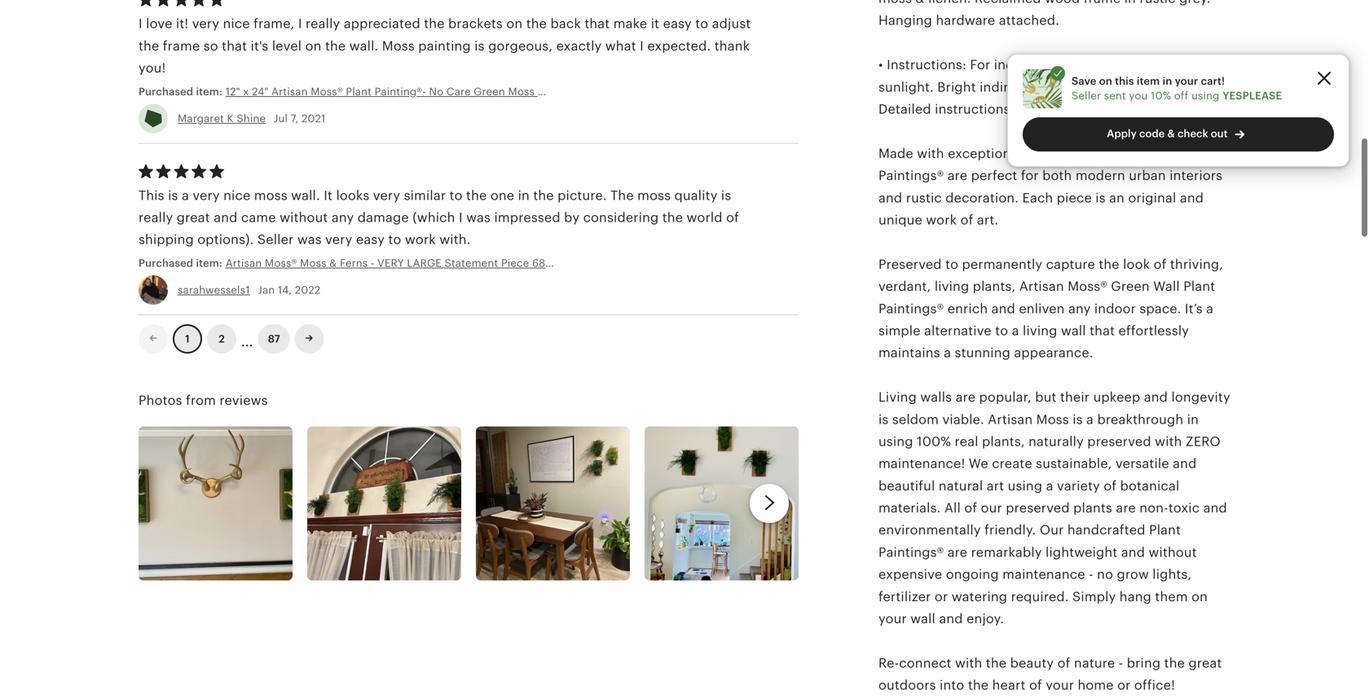 Task type: vqa. For each thing, say whether or not it's contained in the screenshot.
OFF)
no



Task type: describe. For each thing, give the bounding box(es) containing it.
with.
[[439, 232, 471, 247]]

capture
[[1046, 257, 1095, 272]]

i right the "what"
[[640, 39, 644, 53]]

you!
[[139, 61, 166, 75]]

plant inside the made with exceptional care and craftsmanship, plant paintings® are perfect for both modern urban interiors and rustic decoration. each piece is an original and unique work of art.
[[1182, 146, 1214, 161]]

the left "world" in the top right of the page
[[662, 210, 683, 225]]

item: for purchased item: artisan moss® moss & ferns - very large statement piece 68" x 33" plant painting® - no care green moss wall art.
[[196, 257, 222, 269]]

and inside preserved to permanently capture the look of thriving, verdant, living plants, artisan moss® green wall plant paintings® enrich and enliven any indoor space. it's a simple alternative to a living wall that effortlessly maintains a stunning appearance.
[[992, 301, 1015, 316]]

0 vertical spatial living
[[935, 279, 969, 294]]

and down interiors
[[1180, 191, 1204, 205]]

1 vertical spatial out
[[1211, 128, 1228, 140]]

sarahwessels1 link
[[178, 284, 250, 296]]

art.
[[801, 257, 819, 269]]

for
[[970, 58, 990, 72]]

easy inside this is a very nice moss wall.   it looks very similar to the one in the picture.   the moss quality is really great and came without any damage (which i was impressed by considering the world of shipping options).  seller was very easy to work with.
[[356, 232, 385, 247]]

it
[[324, 188, 333, 203]]

from
[[186, 393, 216, 408]]

cart!
[[1201, 75, 1225, 87]]

unique
[[879, 213, 922, 227]]

a down alternative
[[944, 346, 951, 360]]

without inside this is a very nice moss wall.   it looks very similar to the one in the picture.   the moss quality is really great and came without any damage (which i was impressed by considering the world of shipping options).  seller was very easy to work with.
[[280, 210, 328, 225]]

to up stunning
[[995, 324, 1008, 338]]

moss up the 2022
[[300, 257, 326, 269]]

the left one
[[466, 188, 487, 203]]

hang
[[1120, 589, 1152, 604]]

33"
[[561, 257, 578, 269]]

is down living on the bottom right of page
[[879, 412, 889, 427]]

purchased for purchased item:
[[139, 85, 193, 98]]

their
[[1060, 390, 1090, 405]]

on inside living walls are popular, but their upkeep and longevity is seldom viable. artisan moss is a breakthrough in using 100% real plants, naturally preserved with zero maintenance! we create sustainable, versatile and beautiful natural art using a variety of botanical materials. all of our preserved plants are non-toxic and environmentally friendly. our handcrafted plant paintings® are remarkably lightweight and without expensive ongoing maintenance - no grow lights, fertilizer or watering required. simply hang them on your wall and enjoy.
[[1192, 589, 1208, 604]]

are inside the made with exceptional care and craftsmanship, plant paintings® are perfect for both modern urban interiors and rustic decoration. each piece is an original and unique work of art.
[[948, 168, 968, 183]]

bright
[[937, 80, 976, 94]]

it
[[651, 16, 659, 31]]

i up level
[[298, 16, 302, 31]]

out inside • instructions: for indoor use only. keep out of direct sunlight. bright indirect light is fine. do not water. detailed instructions are included with shipment.
[[1134, 58, 1155, 72]]

preserved
[[879, 257, 942, 272]]

this
[[1115, 75, 1134, 87]]

moss left art.
[[747, 257, 773, 269]]

the up heart
[[986, 656, 1007, 671]]

of right all
[[964, 501, 977, 515]]

back
[[550, 16, 581, 31]]

in inside this is a very nice moss wall.   it looks very similar to the one in the picture.   the moss quality is really great and came without any damage (which i was impressed by considering the world of shipping options).  seller was very easy to work with.
[[518, 188, 530, 203]]

any inside this is a very nice moss wall.   it looks very similar to the one in the picture.   the moss quality is really great and came without any damage (which i was impressed by considering the world of shipping options).  seller was very easy to work with.
[[332, 210, 354, 225]]

purchased item:
[[139, 85, 226, 98]]

apply code & check out link
[[1023, 117, 1334, 152]]

effortlessly
[[1119, 324, 1189, 338]]

fertilizer
[[879, 589, 931, 604]]

beauty
[[1010, 656, 1054, 671]]

to right the similar
[[450, 188, 463, 203]]

i inside this is a very nice moss wall.   it looks very similar to the one in the picture.   the moss quality is really great and came without any damage (which i was impressed by considering the world of shipping options).  seller was very easy to work with.
[[459, 210, 463, 225]]

outdoors
[[879, 678, 936, 690]]

materials.
[[879, 501, 941, 515]]

with inside the re-connect with the beauty of nature - bring the great outdoors into the heart of your home or office!
[[955, 656, 982, 671]]

- inside living walls are popular, but their upkeep and longevity is seldom viable. artisan moss is a breakthrough in using 100% real plants, naturally preserved with zero maintenance! we create sustainable, versatile and beautiful natural art using a variety of botanical materials. all of our preserved plants are non-toxic and environmentally friendly. our handcrafted plant paintings® are remarkably lightweight and without expensive ongoing maintenance - no grow lights, fertilizer or watering required. simply hang them on your wall and enjoy.
[[1089, 567, 1093, 582]]

margaret k shine link
[[178, 112, 266, 125]]

0 horizontal spatial moss®
[[265, 257, 297, 269]]

1 vertical spatial that
[[222, 39, 247, 53]]

check
[[1178, 128, 1208, 140]]

2 moss from the left
[[637, 188, 671, 203]]

to up very
[[388, 232, 401, 247]]

all
[[944, 501, 961, 515]]

living walls are popular, but their upkeep and longevity is seldom viable. artisan moss is a breakthrough in using 100% real plants, naturally preserved with zero maintenance! we create sustainable, versatile and beautiful natural art using a variety of botanical materials. all of our preserved plants are non-toxic and environmentally friendly. our handcrafted plant paintings® are remarkably lightweight and without expensive ongoing maintenance - no grow lights, fertilizer or watering required. simply hang them on your wall and enjoy.
[[879, 390, 1230, 626]]

a right it's
[[1206, 301, 1214, 316]]

home
[[1078, 678, 1114, 690]]

versatile
[[1116, 457, 1169, 471]]

the up you!
[[139, 39, 159, 53]]

enjoy.
[[967, 612, 1004, 626]]

expected.
[[647, 39, 711, 53]]

1 horizontal spatial that
[[585, 16, 610, 31]]

that inside preserved to permanently capture the look of thriving, verdant, living plants, artisan moss® green wall plant paintings® enrich and enliven any indoor space. it's a simple alternative to a living wall that effortlessly maintains a stunning appearance.
[[1090, 324, 1115, 338]]

great inside the re-connect with the beauty of nature - bring the great outdoors into the heart of your home or office!
[[1189, 656, 1222, 671]]

are up 'ongoing'
[[948, 545, 968, 560]]

create
[[992, 457, 1032, 471]]

them
[[1155, 589, 1188, 604]]

is right quality
[[721, 188, 731, 203]]

really inside i love it! very nice frame, i really appreciated the brackets on the back that make it easy to adjust the frame so that it's level on the wall. moss painting is gorgeous, exactly what i expected. thank you!
[[306, 16, 340, 31]]

a left variety
[[1046, 479, 1053, 493]]

to inside i love it! very nice frame, i really appreciated the brackets on the back that make it easy to adjust the frame so that it's level on the wall. moss painting is gorgeous, exactly what i expected. thank you!
[[695, 16, 708, 31]]

re-
[[879, 656, 899, 671]]

very
[[377, 257, 404, 269]]

apply code & check out
[[1107, 128, 1228, 140]]

the up impressed
[[533, 188, 554, 203]]

sunlight.
[[879, 80, 934, 94]]

piece
[[1057, 191, 1092, 205]]

enliven
[[1019, 301, 1065, 316]]

i left love
[[139, 16, 142, 31]]

adjust
[[712, 16, 751, 31]]

is inside the made with exceptional care and craftsmanship, plant paintings® are perfect for both modern urban interiors and rustic decoration. each piece is an original and unique work of art.
[[1096, 191, 1106, 205]]

without inside living walls are popular, but their upkeep and longevity is seldom viable. artisan moss is a breakthrough in using 100% real plants, naturally preserved with zero maintenance! we create sustainable, versatile and beautiful natural art using a variety of botanical materials. all of our preserved plants are non-toxic and environmentally friendly. our handcrafted plant paintings® are remarkably lightweight and without expensive ongoing maintenance - no grow lights, fertilizer or watering required. simply hang them on your wall and enjoy.
[[1149, 545, 1197, 560]]

what
[[605, 39, 636, 53]]

with inside living walls are popular, but their upkeep and longevity is seldom viable. artisan moss is a breakthrough in using 100% real plants, naturally preserved with zero maintenance! we create sustainable, versatile and beautiful natural art using a variety of botanical materials. all of our preserved plants are non-toxic and environmentally friendly. our handcrafted plant paintings® are remarkably lightweight and without expensive ongoing maintenance - no grow lights, fertilizer or watering required. simply hang them on your wall and enjoy.
[[1155, 434, 1182, 449]]

seller inside this is a very nice moss wall.   it looks very similar to the one in the picture.   the moss quality is really great and came without any damage (which i was impressed by considering the world of shipping options).  seller was very easy to work with.
[[257, 232, 294, 247]]

instructions:
[[887, 58, 967, 72]]

really inside this is a very nice moss wall.   it looks very similar to the one in the picture.   the moss quality is really great and came without any damage (which i was impressed by considering the world of shipping options).  seller was very easy to work with.
[[139, 210, 173, 225]]

by
[[564, 210, 580, 225]]

- inside the re-connect with the beauty of nature - bring the great outdoors into the heart of your home or office!
[[1119, 656, 1123, 671]]

real
[[955, 434, 978, 449]]

longevity
[[1171, 390, 1230, 405]]

and right toxic
[[1203, 501, 1227, 515]]

maintenance!
[[879, 457, 965, 471]]

with inside • instructions: for indoor use only. keep out of direct sunlight. bright indirect light is fine. do not water. detailed instructions are included with shipment.
[[1097, 102, 1124, 117]]

0 vertical spatial artisan
[[226, 257, 262, 269]]

an
[[1109, 191, 1125, 205]]

(which
[[413, 210, 455, 225]]

alternative
[[924, 324, 992, 338]]

remarkably
[[971, 545, 1042, 560]]

with inside the made with exceptional care and craftsmanship, plant paintings® are perfect for both modern urban interiors and rustic decoration. each piece is an original and unique work of art.
[[917, 146, 944, 161]]

lightweight
[[1046, 545, 1118, 560]]

work inside the made with exceptional care and craftsmanship, plant paintings® are perfect for both modern urban interiors and rustic decoration. each piece is an original and unique work of art.
[[926, 213, 957, 227]]

on up gorgeous,
[[506, 16, 523, 31]]

came
[[241, 210, 276, 225]]

plant right 33"
[[581, 257, 607, 269]]

nice for and
[[223, 188, 251, 203]]

1 moss from the left
[[254, 188, 288, 203]]

very up the damage
[[373, 188, 400, 203]]

beautiful
[[879, 479, 935, 493]]

- left the no
[[661, 257, 665, 269]]

the up office!
[[1164, 656, 1185, 671]]

look
[[1123, 257, 1150, 272]]

re-connect with the beauty of nature - bring the great outdoors into the heart of your home or office!
[[879, 656, 1222, 690]]

very up ferns
[[325, 232, 352, 247]]

considering
[[583, 210, 659, 225]]

care
[[685, 257, 709, 269]]

moss inside living walls are popular, but their upkeep and longevity is seldom viable. artisan moss is a breakthrough in using 100% real plants, naturally preserved with zero maintenance! we create sustainable, versatile and beautiful natural art using a variety of botanical materials. all of our preserved plants are non-toxic and environmentally friendly. our handcrafted plant paintings® are remarkably lightweight and without expensive ongoing maintenance - no grow lights, fertilizer or watering required. simply hang them on your wall and enjoy.
[[1036, 412, 1069, 427]]

it!
[[176, 16, 188, 31]]

of inside this is a very nice moss wall.   it looks very similar to the one in the picture.   the moss quality is really great and came without any damage (which i was impressed by considering the world of shipping options).  seller was very easy to work with.
[[726, 210, 739, 225]]

bring
[[1127, 656, 1161, 671]]

2021
[[302, 112, 326, 125]]

and left enjoy.
[[939, 612, 963, 626]]

and inside this is a very nice moss wall.   it looks very similar to the one in the picture.   the moss quality is really great and came without any damage (which i was impressed by considering the world of shipping options).  seller was very easy to work with.
[[214, 210, 238, 225]]

in inside save on this item in your cart! seller sent you 10% off using yesplease
[[1163, 75, 1172, 87]]

green inside preserved to permanently capture the look of thriving, verdant, living plants, artisan moss® green wall plant paintings® enrich and enliven any indoor space. it's a simple alternative to a living wall that effortlessly maintains a stunning appearance.
[[1111, 279, 1150, 294]]

1
[[185, 333, 190, 345]]

is down their
[[1073, 412, 1083, 427]]

• instructions: for indoor use only. keep out of direct sunlight. bright indirect light is fine. do not water. detailed instructions are included with shipment.
[[879, 58, 1213, 117]]

wall. inside this is a very nice moss wall.   it looks very similar to the one in the picture.   the moss quality is really great and came without any damage (which i was impressed by considering the world of shipping options).  seller was very easy to work with.
[[291, 188, 320, 203]]

purchased for purchased item: artisan moss® moss & ferns - very large statement piece 68" x 33" plant painting® - no care green moss wall art.
[[139, 257, 193, 269]]

we
[[969, 457, 988, 471]]

of inside the made with exceptional care and craftsmanship, plant paintings® are perfect for both modern urban interiors and rustic decoration. each piece is an original and unique work of art.
[[960, 213, 973, 227]]

or inside living walls are popular, but their upkeep and longevity is seldom viable. artisan moss is a breakthrough in using 100% real plants, naturally preserved with zero maintenance! we create sustainable, versatile and beautiful natural art using a variety of botanical materials. all of our preserved plants are non-toxic and environmentally friendly. our handcrafted plant paintings® are remarkably lightweight and without expensive ongoing maintenance - no grow lights, fertilizer or watering required. simply hang them on your wall and enjoy.
[[935, 589, 948, 604]]

a down enliven
[[1012, 324, 1019, 338]]

the right level
[[325, 39, 346, 53]]

0 vertical spatial was
[[466, 210, 491, 225]]

to right preserved
[[945, 257, 959, 272]]

one
[[490, 188, 514, 203]]

space.
[[1140, 301, 1181, 316]]

the right into
[[968, 678, 989, 690]]

indoor inside • instructions: for indoor use only. keep out of direct sunlight. bright indirect light is fine. do not water. detailed instructions are included with shipment.
[[994, 58, 1036, 72]]

viable.
[[943, 412, 984, 427]]

quality
[[674, 188, 718, 203]]

made with exceptional care and craftsmanship, plant paintings® are perfect for both modern urban interiors and rustic decoration. each piece is an original and unique work of art.
[[879, 146, 1223, 227]]

plants, inside living walls are popular, but their upkeep and longevity is seldom viable. artisan moss is a breakthrough in using 100% real plants, naturally preserved with zero maintenance! we create sustainable, versatile and beautiful natural art using a variety of botanical materials. all of our preserved plants are non-toxic and environmentally friendly. our handcrafted plant paintings® are remarkably lightweight and without expensive ongoing maintenance - no grow lights, fertilizer or watering required. simply hang them on your wall and enjoy.
[[982, 434, 1025, 449]]

but
[[1035, 390, 1057, 405]]

paintings® inside preserved to permanently capture the look of thriving, verdant, living plants, artisan moss® green wall plant paintings® enrich and enliven any indoor space. it's a simple alternative to a living wall that effortlessly maintains a stunning appearance.
[[879, 301, 944, 316]]

very up 'options).'
[[193, 188, 220, 203]]

2 vertical spatial using
[[1008, 479, 1043, 493]]

and up unique
[[879, 191, 902, 205]]

using inside save on this item in your cart! seller sent you 10% off using yesplease
[[1191, 90, 1220, 102]]

68"
[[532, 257, 550, 269]]

perfect
[[971, 168, 1017, 183]]

so
[[204, 39, 218, 53]]

of left nature
[[1057, 656, 1070, 671]]

modern
[[1076, 168, 1125, 183]]



Task type: locate. For each thing, give the bounding box(es) containing it.
1 horizontal spatial wall.
[[349, 39, 378, 53]]

plants, up create
[[982, 434, 1025, 449]]

shipment.
[[1128, 102, 1191, 117]]

0 vertical spatial great
[[177, 210, 210, 225]]

similar
[[404, 188, 446, 203]]

damage
[[358, 210, 409, 225]]

0 horizontal spatial your
[[879, 612, 907, 626]]

1 horizontal spatial great
[[1189, 656, 1222, 671]]

1 vertical spatial any
[[1068, 301, 1091, 316]]

your inside living walls are popular, but their upkeep and longevity is seldom viable. artisan moss is a breakthrough in using 100% real plants, naturally preserved with zero maintenance! we create sustainable, versatile and beautiful natural art using a variety of botanical materials. all of our preserved plants are non-toxic and environmentally friendly. our handcrafted plant paintings® are remarkably lightweight and without expensive ongoing maintenance - no grow lights, fertilizer or watering required. simply hang them on your wall and enjoy.
[[879, 612, 907, 626]]

using down seldom
[[879, 434, 913, 449]]

moss up naturally
[[1036, 412, 1069, 427]]

water.
[[1165, 80, 1213, 94]]

decoration.
[[946, 191, 1019, 205]]

of up plants
[[1104, 479, 1117, 493]]

with up versatile
[[1155, 434, 1182, 449]]

0 vertical spatial wall
[[1061, 324, 1086, 338]]

that up exactly
[[585, 16, 610, 31]]

1 horizontal spatial living
[[1023, 324, 1057, 338]]

urban
[[1129, 168, 1166, 183]]

your inside the re-connect with the beauty of nature - bring the great outdoors into the heart of your home or office!
[[1046, 678, 1074, 690]]

upkeep
[[1093, 390, 1140, 405]]

very
[[192, 16, 219, 31], [193, 188, 220, 203], [373, 188, 400, 203], [325, 232, 352, 247]]

wall
[[776, 257, 798, 269], [1153, 279, 1180, 294]]

craftsmanship,
[[1084, 146, 1179, 161]]

1 horizontal spatial any
[[1068, 301, 1091, 316]]

1 vertical spatial item:
[[196, 257, 222, 269]]

0 horizontal spatial easy
[[356, 232, 385, 247]]

simple
[[879, 324, 921, 338]]

breakthrough
[[1097, 412, 1184, 427]]

work
[[926, 213, 957, 227], [405, 232, 436, 247]]

1 horizontal spatial preserved
[[1087, 434, 1151, 449]]

shipping
[[139, 232, 194, 247]]

1 vertical spatial indoor
[[1094, 301, 1136, 316]]

and up breakthrough
[[1144, 390, 1168, 405]]

on up sent
[[1099, 75, 1112, 87]]

with down do
[[1097, 102, 1124, 117]]

is up included at the top right
[[1065, 80, 1075, 94]]

1 horizontal spatial work
[[926, 213, 957, 227]]

i love it! very nice frame, i really appreciated the brackets on the back that make it easy to adjust the frame so that it's level on the wall. moss painting is gorgeous, exactly what i expected. thank you!
[[139, 16, 751, 75]]

0 horizontal spatial wall.
[[291, 188, 320, 203]]

was up 'with.'
[[466, 210, 491, 225]]

wall. down the appreciated
[[349, 39, 378, 53]]

plant inside preserved to permanently capture the look of thriving, verdant, living plants, artisan moss® green wall plant paintings® enrich and enliven any indoor space. it's a simple alternative to a living wall that effortlessly maintains a stunning appearance.
[[1184, 279, 1215, 294]]

artisan inside preserved to permanently capture the look of thriving, verdant, living plants, artisan moss® green wall plant paintings® enrich and enliven any indoor space. it's a simple alternative to a living wall that effortlessly maintains a stunning appearance.
[[1019, 279, 1064, 294]]

is right this
[[168, 188, 178, 203]]

1 vertical spatial easy
[[356, 232, 385, 247]]

your down the fertilizer
[[879, 612, 907, 626]]

made
[[879, 146, 913, 161]]

x
[[552, 257, 558, 269]]

indoor up effortlessly
[[1094, 301, 1136, 316]]

on
[[506, 16, 523, 31], [305, 39, 322, 53], [1099, 75, 1112, 87], [1192, 589, 1208, 604]]

only.
[[1065, 58, 1095, 72]]

wall inside living walls are popular, but their upkeep and longevity is seldom viable. artisan moss is a breakthrough in using 100% real plants, naturally preserved with zero maintenance! we create sustainable, versatile and beautiful natural art using a variety of botanical materials. all of our preserved plants are non-toxic and environmentally friendly. our handcrafted plant paintings® are remarkably lightweight and without expensive ongoing maintenance - no grow lights, fertilizer or watering required. simply hang them on your wall and enjoy.
[[910, 612, 936, 626]]

the up painting at the left of page
[[424, 16, 445, 31]]

1 paintings® from the top
[[879, 168, 944, 183]]

or right home
[[1117, 678, 1131, 690]]

1 horizontal spatial green
[[1111, 279, 1150, 294]]

save on this item in your cart! seller sent you 10% off using yesplease
[[1072, 75, 1282, 102]]

out up item
[[1134, 58, 1155, 72]]

really
[[306, 16, 340, 31], [139, 210, 173, 225]]

your down beauty
[[1046, 678, 1074, 690]]

-
[[371, 257, 375, 269], [661, 257, 665, 269], [1089, 567, 1093, 582], [1119, 656, 1123, 671]]

is down brackets
[[474, 39, 485, 53]]

work down rustic
[[926, 213, 957, 227]]

0 vertical spatial using
[[1191, 90, 1220, 102]]

paintings® up expensive
[[879, 545, 944, 560]]

easy inside i love it! very nice frame, i really appreciated the brackets on the back that make it easy to adjust the frame so that it's level on the wall. moss painting is gorgeous, exactly what i expected. thank you!
[[663, 16, 692, 31]]

0 vertical spatial your
[[1175, 75, 1198, 87]]

indoor up indirect
[[994, 58, 1036, 72]]

statement
[[444, 257, 498, 269]]

0 vertical spatial nice
[[223, 16, 250, 31]]

of inside • instructions: for indoor use only. keep out of direct sunlight. bright indirect light is fine. do not water. detailed instructions are included with shipment.
[[1159, 58, 1172, 72]]

0 vertical spatial really
[[306, 16, 340, 31]]

or right the fertilizer
[[935, 589, 948, 604]]

options).
[[197, 232, 254, 247]]

1 item: from the top
[[196, 85, 222, 98]]

appreciated
[[344, 16, 420, 31]]

- left very
[[371, 257, 375, 269]]

in up 10%
[[1163, 75, 1172, 87]]

1 horizontal spatial your
[[1046, 678, 1074, 690]]

on right level
[[305, 39, 322, 53]]

very up so
[[192, 16, 219, 31]]

in inside living walls are popular, but their upkeep and longevity is seldom viable. artisan moss is a breakthrough in using 100% real plants, naturally preserved with zero maintenance! we create sustainable, versatile and beautiful natural art using a variety of botanical materials. all of our preserved plants are non-toxic and environmentally friendly. our handcrafted plant paintings® are remarkably lightweight and without expensive ongoing maintenance - no grow lights, fertilizer or watering required. simply hang them on your wall and enjoy.
[[1187, 412, 1199, 427]]

of right "world" in the top right of the page
[[726, 210, 739, 225]]

a inside this is a very nice moss wall.   it looks very similar to the one in the picture.   the moss quality is really great and came without any damage (which i was impressed by considering the world of shipping options).  seller was very easy to work with.
[[182, 188, 189, 203]]

living
[[879, 390, 917, 405]]

the inside preserved to permanently capture the look of thriving, verdant, living plants, artisan moss® green wall plant paintings® enrich and enliven any indoor space. it's a simple alternative to a living wall that effortlessly maintains a stunning appearance.
[[1099, 257, 1120, 272]]

purchased down you!
[[139, 85, 193, 98]]

light
[[1032, 80, 1061, 94]]

1 horizontal spatial using
[[1008, 479, 1043, 493]]

that left effortlessly
[[1090, 324, 1115, 338]]

1 purchased from the top
[[139, 85, 193, 98]]

1 vertical spatial wall.
[[291, 188, 320, 203]]

for
[[1021, 168, 1039, 183]]

expensive
[[879, 567, 942, 582]]

original
[[1128, 191, 1176, 205]]

87
[[268, 333, 280, 345]]

without up lights,
[[1149, 545, 1197, 560]]

1 vertical spatial or
[[1117, 678, 1131, 690]]

artisan
[[226, 257, 262, 269], [1019, 279, 1064, 294], [988, 412, 1033, 427]]

item: for purchased item:
[[196, 85, 222, 98]]

make
[[613, 16, 647, 31]]

0 horizontal spatial in
[[518, 188, 530, 203]]

2 paintings® from the top
[[879, 301, 944, 316]]

your inside save on this item in your cart! seller sent you 10% off using yesplease
[[1175, 75, 1198, 87]]

great up shipping
[[177, 210, 210, 225]]

1 horizontal spatial in
[[1163, 75, 1172, 87]]

1 vertical spatial living
[[1023, 324, 1057, 338]]

moss® down capture
[[1068, 279, 1107, 294]]

0 horizontal spatial wall
[[776, 257, 798, 269]]

2 vertical spatial that
[[1090, 324, 1115, 338]]

0 horizontal spatial work
[[405, 232, 436, 247]]

0 horizontal spatial preserved
[[1006, 501, 1070, 515]]

0 vertical spatial work
[[926, 213, 957, 227]]

painting
[[418, 39, 471, 53]]

artisan up enliven
[[1019, 279, 1064, 294]]

of up item
[[1159, 58, 1172, 72]]

purchased item: artisan moss® moss & ferns - very large statement piece 68" x 33" plant painting® - no care green moss wall art.
[[139, 257, 819, 269]]

1 vertical spatial without
[[1149, 545, 1197, 560]]

0 vertical spatial paintings®
[[879, 168, 944, 183]]

plant inside living walls are popular, but their upkeep and longevity is seldom viable. artisan moss is a breakthrough in using 100% real plants, naturally preserved with zero maintenance! we create sustainable, versatile and beautiful natural art using a variety of botanical materials. all of our preserved plants are non-toxic and environmentally friendly. our handcrafted plant paintings® are remarkably lightweight and without expensive ongoing maintenance - no grow lights, fertilizer or watering required. simply hang them on your wall and enjoy.
[[1149, 523, 1181, 538]]

0 horizontal spatial wall
[[910, 612, 936, 626]]

3 paintings® from the top
[[879, 545, 944, 560]]

thriving,
[[1170, 257, 1223, 272]]

moss right "the"
[[637, 188, 671, 203]]

1 vertical spatial really
[[139, 210, 173, 225]]

87 link
[[258, 324, 290, 354]]

work inside this is a very nice moss wall.   it looks very similar to the one in the picture.   the moss quality is really great and came without any damage (which i was impressed by considering the world of shipping options).  seller was very easy to work with.
[[405, 232, 436, 247]]

2 horizontal spatial in
[[1187, 412, 1199, 427]]

art.
[[977, 213, 999, 227]]

0 horizontal spatial living
[[935, 279, 969, 294]]

1 vertical spatial work
[[405, 232, 436, 247]]

popular,
[[979, 390, 1032, 405]]

0 horizontal spatial moss
[[254, 188, 288, 203]]

1 vertical spatial &
[[329, 257, 337, 269]]

our
[[1040, 523, 1064, 538]]

1 vertical spatial was
[[297, 232, 322, 247]]

out right check
[[1211, 128, 1228, 140]]

2 item: from the top
[[196, 257, 222, 269]]

moss®
[[265, 257, 297, 269], [1068, 279, 1107, 294]]

moss down the appreciated
[[382, 39, 415, 53]]

required.
[[1011, 589, 1069, 604]]

seller down save
[[1072, 90, 1101, 102]]

0 vertical spatial that
[[585, 16, 610, 31]]

very inside i love it! very nice frame, i really appreciated the brackets on the back that make it easy to adjust the frame so that it's level on the wall. moss painting is gorgeous, exactly what i expected. thank you!
[[192, 16, 219, 31]]

1 horizontal spatial really
[[306, 16, 340, 31]]

any right enliven
[[1068, 301, 1091, 316]]

it's
[[1185, 301, 1203, 316]]

wall up space.
[[1153, 279, 1180, 294]]

nice up came
[[223, 188, 251, 203]]

and up 'options).'
[[214, 210, 238, 225]]

nice inside this is a very nice moss wall.   it looks very similar to the one in the picture.   the moss quality is really great and came without any damage (which i was impressed by considering the world of shipping options).  seller was very easy to work with.
[[223, 188, 251, 203]]

0 horizontal spatial using
[[879, 434, 913, 449]]

0 horizontal spatial was
[[297, 232, 322, 247]]

was up the 2022
[[297, 232, 322, 247]]

office!
[[1134, 678, 1175, 690]]

1 vertical spatial artisan
[[1019, 279, 1064, 294]]

of left art.
[[960, 213, 973, 227]]

paintings® down the verdant,
[[879, 301, 944, 316]]

2 purchased from the top
[[139, 257, 193, 269]]

1 horizontal spatial was
[[466, 210, 491, 225]]

1 horizontal spatial seller
[[1072, 90, 1101, 102]]

- left bring
[[1119, 656, 1123, 671]]

0 horizontal spatial out
[[1134, 58, 1155, 72]]

instructions
[[935, 102, 1010, 117]]

of
[[1159, 58, 1172, 72], [726, 210, 739, 225], [960, 213, 973, 227], [1154, 257, 1167, 272], [1104, 479, 1117, 493], [964, 501, 977, 515], [1057, 656, 1070, 671], [1029, 678, 1042, 690]]

1 vertical spatial plants,
[[982, 434, 1025, 449]]

green right care
[[712, 257, 744, 269]]

1 horizontal spatial or
[[1117, 678, 1131, 690]]

heart
[[992, 678, 1026, 690]]

100%
[[917, 434, 951, 449]]

1 vertical spatial paintings®
[[879, 301, 944, 316]]

out
[[1134, 58, 1155, 72], [1211, 128, 1228, 140]]

0 horizontal spatial without
[[280, 210, 328, 225]]

wall. left "it"
[[291, 188, 320, 203]]

are up viable. on the right
[[956, 390, 976, 405]]

preserved up our
[[1006, 501, 1070, 515]]

and up both at the right top of the page
[[1057, 146, 1081, 161]]

the up gorgeous,
[[526, 16, 547, 31]]

environmentally
[[879, 523, 981, 538]]

1 vertical spatial purchased
[[139, 257, 193, 269]]

simply
[[1073, 589, 1116, 604]]

are inside • instructions: for indoor use only. keep out of direct sunlight. bright indirect light is fine. do not water. detailed instructions are included with shipment.
[[1014, 102, 1034, 117]]

paintings® inside living walls are popular, but their upkeep and longevity is seldom viable. artisan moss is a breakthrough in using 100% real plants, naturally preserved with zero maintenance! we create sustainable, versatile and beautiful natural art using a variety of botanical materials. all of our preserved plants are non-toxic and environmentally friendly. our handcrafted plant paintings® are remarkably lightweight and without expensive ongoing maintenance - no grow lights, fertilizer or watering required. simply hang them on your wall and enjoy.
[[879, 545, 944, 560]]

brackets
[[448, 16, 503, 31]]

0 vertical spatial moss®
[[265, 257, 297, 269]]

1 vertical spatial wall
[[1153, 279, 1180, 294]]

margaret
[[178, 112, 224, 125]]

jan
[[258, 284, 275, 296]]

that right so
[[222, 39, 247, 53]]

& right code
[[1167, 128, 1175, 140]]

grow
[[1117, 567, 1149, 582]]

plants
[[1073, 501, 1112, 515]]

0 horizontal spatial really
[[139, 210, 173, 225]]

nice for that
[[223, 16, 250, 31]]

rustic
[[906, 191, 942, 205]]

moss
[[254, 188, 288, 203], [637, 188, 671, 203]]

wall. inside i love it! very nice frame, i really appreciated the brackets on the back that make it easy to adjust the frame so that it's level on the wall. moss painting is gorgeous, exactly what i expected. thank you!
[[349, 39, 378, 53]]

0 vertical spatial wall
[[776, 257, 798, 269]]

green down the look
[[1111, 279, 1150, 294]]

0 vertical spatial purchased
[[139, 85, 193, 98]]

nice inside i love it! very nice frame, i really appreciated the brackets on the back that make it easy to adjust the frame so that it's level on the wall. moss painting is gorgeous, exactly what i expected. thank you!
[[223, 16, 250, 31]]

and right enrich
[[992, 301, 1015, 316]]

1 horizontal spatial moss
[[637, 188, 671, 203]]

0 vertical spatial out
[[1134, 58, 1155, 72]]

walls
[[920, 390, 952, 405]]

i
[[139, 16, 142, 31], [298, 16, 302, 31], [640, 39, 644, 53], [459, 210, 463, 225]]

0 horizontal spatial seller
[[257, 232, 294, 247]]

paintings® inside the made with exceptional care and craftsmanship, plant paintings® are perfect for both modern urban interiors and rustic decoration. each piece is an original and unique work of art.
[[879, 168, 944, 183]]

1 horizontal spatial out
[[1211, 128, 1228, 140]]

a down their
[[1086, 412, 1094, 427]]

moss® inside preserved to permanently capture the look of thriving, verdant, living plants, artisan moss® green wall plant paintings® enrich and enliven any indoor space. it's a simple alternative to a living wall that effortlessly maintains a stunning appearance.
[[1068, 279, 1107, 294]]

wall down the fertilizer
[[910, 612, 936, 626]]

that
[[585, 16, 610, 31], [222, 39, 247, 53], [1090, 324, 1115, 338]]

great inside this is a very nice moss wall.   it looks very similar to the one in the picture.   the moss quality is really great and came without any damage (which i was impressed by considering the world of shipping options).  seller was very easy to work with.
[[177, 210, 210, 225]]

seller down came
[[257, 232, 294, 247]]

0 horizontal spatial or
[[935, 589, 948, 604]]

nature
[[1074, 656, 1115, 671]]

preserved down breakthrough
[[1087, 434, 1151, 449]]

is inside • instructions: for indoor use only. keep out of direct sunlight. bright indirect light is fine. do not water. detailed instructions are included with shipment.
[[1065, 80, 1075, 94]]

0 vertical spatial indoor
[[994, 58, 1036, 72]]

2 link
[[207, 324, 236, 354]]

this is a very nice moss wall.   it looks very similar to the one in the picture.   the moss quality is really great and came without any damage (which i was impressed by considering the world of shipping options).  seller was very easy to work with.
[[139, 188, 739, 247]]

indoor inside preserved to permanently capture the look of thriving, verdant, living plants, artisan moss® green wall plant paintings® enrich and enliven any indoor space. it's a simple alternative to a living wall that effortlessly maintains a stunning appearance.
[[1094, 301, 1136, 316]]

2 vertical spatial paintings®
[[879, 545, 944, 560]]

easy down the damage
[[356, 232, 385, 247]]

0 horizontal spatial green
[[712, 257, 744, 269]]

living down enliven
[[1023, 324, 1057, 338]]

plants, inside preserved to permanently capture the look of thriving, verdant, living plants, artisan moss® green wall plant paintings® enrich and enliven any indoor space. it's a simple alternative to a living wall that effortlessly maintains a stunning appearance.
[[973, 279, 1016, 294]]

moss up came
[[254, 188, 288, 203]]

2 horizontal spatial using
[[1191, 90, 1220, 102]]

any inside preserved to permanently capture the look of thriving, verdant, living plants, artisan moss® green wall plant paintings® enrich and enliven any indoor space. it's a simple alternative to a living wall that effortlessly maintains a stunning appearance.
[[1068, 301, 1091, 316]]

seller inside save on this item in your cart! seller sent you 10% off using yesplease
[[1072, 90, 1101, 102]]

1 vertical spatial moss®
[[1068, 279, 1107, 294]]

preserved to permanently capture the look of thriving, verdant, living plants, artisan moss® green wall plant paintings® enrich and enliven any indoor space. it's a simple alternative to a living wall that effortlessly maintains a stunning appearance.
[[879, 257, 1223, 360]]

0 vertical spatial preserved
[[1087, 434, 1151, 449]]

moss inside i love it! very nice frame, i really appreciated the brackets on the back that make it easy to adjust the frame so that it's level on the wall. moss painting is gorgeous, exactly what i expected. thank you!
[[382, 39, 415, 53]]

living up enrich
[[935, 279, 969, 294]]

you
[[1129, 90, 1148, 102]]

i up 'with.'
[[459, 210, 463, 225]]

0 vertical spatial in
[[1163, 75, 1172, 87]]

living
[[935, 279, 969, 294], [1023, 324, 1057, 338]]

0 vertical spatial &
[[1167, 128, 1175, 140]]

the left the look
[[1099, 257, 1120, 272]]

artisan inside living walls are popular, but their upkeep and longevity is seldom viable. artisan moss is a breakthrough in using 100% real plants, naturally preserved with zero maintenance! we create sustainable, versatile and beautiful natural art using a variety of botanical materials. all of our preserved plants are non-toxic and environmentally friendly. our handcrafted plant paintings® are remarkably lightweight and without expensive ongoing maintenance - no grow lights, fertilizer or watering required. simply hang them on your wall and enjoy.
[[988, 412, 1033, 427]]

1 vertical spatial your
[[879, 612, 907, 626]]

1 vertical spatial nice
[[223, 188, 251, 203]]

exactly
[[556, 39, 602, 53]]

is left "an" at the top of page
[[1096, 191, 1106, 205]]

use
[[1039, 58, 1062, 72]]

plant down check
[[1182, 146, 1214, 161]]

painting®
[[610, 257, 658, 269]]

wall inside preserved to permanently capture the look of thriving, verdant, living plants, artisan moss® green wall plant paintings® enrich and enliven any indoor space. it's a simple alternative to a living wall that effortlessly maintains a stunning appearance.
[[1153, 279, 1180, 294]]

0 vertical spatial or
[[935, 589, 948, 604]]

or inside the re-connect with the beauty of nature - bring the great outdoors into the heart of your home or office!
[[1117, 678, 1131, 690]]

botanical
[[1120, 479, 1180, 493]]

0 vertical spatial without
[[280, 210, 328, 225]]

enrich
[[948, 301, 988, 316]]

sarahwessels1 jan 14, 2022
[[178, 284, 321, 296]]

1 vertical spatial wall
[[910, 612, 936, 626]]

1 vertical spatial in
[[518, 188, 530, 203]]

save
[[1072, 75, 1097, 87]]

great right bring
[[1189, 656, 1222, 671]]

& left ferns
[[329, 257, 337, 269]]

wall up appearance.
[[1061, 324, 1086, 338]]

1 vertical spatial green
[[1111, 279, 1150, 294]]

in right one
[[518, 188, 530, 203]]

frame,
[[254, 16, 295, 31]]

a right this
[[182, 188, 189, 203]]

0 vertical spatial wall.
[[349, 39, 378, 53]]

1 vertical spatial using
[[879, 434, 913, 449]]

0 horizontal spatial &
[[329, 257, 337, 269]]

item: up margaret
[[196, 85, 222, 98]]

impressed
[[494, 210, 560, 225]]

of down beauty
[[1029, 678, 1042, 690]]

2 horizontal spatial that
[[1090, 324, 1115, 338]]

1 vertical spatial great
[[1189, 656, 1222, 671]]

love
[[146, 16, 172, 31]]

wall inside preserved to permanently capture the look of thriving, verdant, living plants, artisan moss® green wall plant paintings® enrich and enliven any indoor space. it's a simple alternative to a living wall that effortlessly maintains a stunning appearance.
[[1061, 324, 1086, 338]]

included
[[1037, 102, 1093, 117]]

1 horizontal spatial easy
[[663, 16, 692, 31]]

lights,
[[1153, 567, 1192, 582]]

of right the look
[[1154, 257, 1167, 272]]

2 vertical spatial in
[[1187, 412, 1199, 427]]

on inside save on this item in your cart! seller sent you 10% off using yesplease
[[1099, 75, 1112, 87]]

is inside i love it! very nice frame, i really appreciated the brackets on the back that make it easy to adjust the frame so that it's level on the wall. moss painting is gorgeous, exactly what i expected. thank you!
[[474, 39, 485, 53]]

2 vertical spatial artisan
[[988, 412, 1033, 427]]

1 vertical spatial seller
[[257, 232, 294, 247]]

are left non-
[[1116, 501, 1136, 515]]

1 horizontal spatial indoor
[[1094, 301, 1136, 316]]

and up the grow
[[1121, 545, 1145, 560]]

&
[[1167, 128, 1175, 140], [329, 257, 337, 269]]

ongoing
[[946, 567, 999, 582]]

with up into
[[955, 656, 982, 671]]

and down "zero"
[[1173, 457, 1197, 471]]

piece
[[501, 257, 529, 269]]

of inside preserved to permanently capture the look of thriving, verdant, living plants, artisan moss® green wall plant paintings® enrich and enliven any indoor space. it's a simple alternative to a living wall that effortlessly maintains a stunning appearance.
[[1154, 257, 1167, 272]]

1 vertical spatial preserved
[[1006, 501, 1070, 515]]

using down create
[[1008, 479, 1043, 493]]

non-
[[1140, 501, 1169, 515]]

wall left art.
[[776, 257, 798, 269]]

1 horizontal spatial without
[[1149, 545, 1197, 560]]

was
[[466, 210, 491, 225], [297, 232, 322, 247]]



